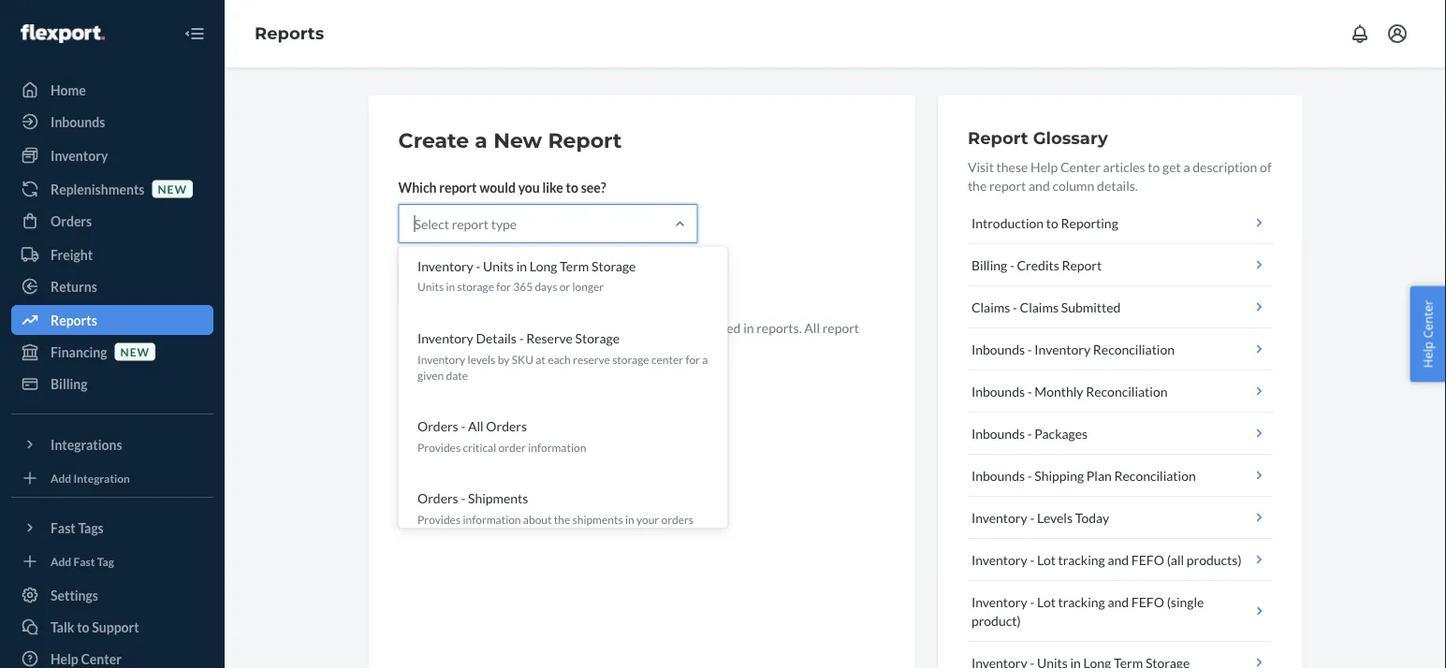 Task type: locate. For each thing, give the bounding box(es) containing it.
storage up reserve
[[575, 330, 620, 346]]

inventory inside inventory - lot tracking and fefo (single product)
[[972, 594, 1028, 610]]

1 vertical spatial storage
[[612, 352, 649, 366]]

1 vertical spatial reconciliation
[[1087, 384, 1168, 399]]

- inside 'orders - all orders provides critical order information'
[[461, 419, 465, 435]]

inbounds for inbounds - monthly reconciliation
[[972, 384, 1026, 399]]

inbounds inside "inbounds - inventory reconciliation" button
[[972, 341, 1026, 357]]

the down visit at the top right
[[968, 177, 987, 193]]

storage up 'longer'
[[591, 258, 636, 274]]

1 vertical spatial and
[[1108, 552, 1130, 568]]

in
[[516, 258, 527, 274], [446, 280, 455, 294], [744, 320, 754, 336], [481, 339, 492, 354], [625, 513, 634, 526]]

1 horizontal spatial the
[[968, 177, 987, 193]]

orders down "given"
[[417, 419, 458, 435]]

2 horizontal spatial for
[[685, 352, 700, 366]]

and for inventory - lot tracking and fefo (single product)
[[1108, 594, 1130, 610]]

- inside inventory - lot tracking and fefo (single product)
[[1031, 594, 1035, 610]]

reports link
[[255, 23, 324, 44], [11, 305, 214, 335]]

all up critical
[[468, 419, 483, 435]]

1 horizontal spatial for
[[541, 320, 558, 336]]

in left 'your'
[[625, 513, 634, 526]]

0 horizontal spatial new
[[120, 345, 150, 359]]

units
[[483, 258, 514, 274], [417, 280, 444, 294]]

2 horizontal spatial a
[[1184, 159, 1191, 175]]

inbounds for inbounds
[[51, 114, 105, 130]]

inventory - units in long term storage units in storage for 365 days or longer
[[417, 258, 636, 294]]

billing down introduction
[[972, 257, 1008, 273]]

units up 365
[[483, 258, 514, 274]]

orders
[[51, 213, 92, 229], [417, 419, 458, 435], [486, 419, 527, 435], [417, 491, 458, 507]]

0 vertical spatial reports link
[[255, 23, 324, 44]]

- for inventory - lot tracking and fefo (single product)
[[1031, 594, 1035, 610]]

2 vertical spatial information
[[463, 513, 521, 526]]

2 horizontal spatial information
[[587, 320, 655, 336]]

create up which on the top left of the page
[[398, 128, 469, 153]]

inbounds inside inbounds - packages button
[[972, 426, 1026, 442]]

2 horizontal spatial help
[[1420, 342, 1437, 368]]

replenishments
[[51, 181, 145, 197]]

2 fefo from the top
[[1132, 594, 1165, 610]]

add for add integration
[[51, 471, 71, 485]]

like
[[543, 179, 564, 195]]

1 vertical spatial lot
[[1038, 594, 1056, 610]]

1 vertical spatial information
[[528, 441, 586, 454]]

- for inbounds - monthly reconciliation
[[1028, 384, 1033, 399]]

report left type
[[452, 216, 489, 232]]

2 provides from the top
[[417, 513, 460, 526]]

billing inside billing 'link'
[[51, 376, 88, 392]]

- for claims - claims submitted
[[1013, 299, 1018, 315]]

0 vertical spatial billing
[[972, 257, 1008, 273]]

0 vertical spatial the
[[968, 177, 987, 193]]

help inside visit these help center articles to get a description of the report and column details.
[[1031, 159, 1059, 175]]

inbounds - monthly reconciliation button
[[968, 371, 1273, 413]]

orders inside orders - shipments provides information about the shipments in your orders
[[417, 491, 458, 507]]

0 vertical spatial help
[[1031, 159, 1059, 175]]

integrations button
[[11, 430, 214, 460]]

fefo inside button
[[1132, 552, 1165, 568]]

of
[[1261, 159, 1272, 175]]

talk to support button
[[11, 612, 214, 642]]

1 vertical spatial storage
[[575, 330, 620, 346]]

reconciliation inside button
[[1087, 384, 1168, 399]]

0 vertical spatial center
[[1061, 159, 1101, 175]]

new for financing
[[120, 345, 150, 359]]

0 vertical spatial add
[[51, 471, 71, 485]]

reconciliation inside button
[[1094, 341, 1175, 357]]

billing - credits report
[[972, 257, 1102, 273]]

report inside create report button
[[458, 277, 496, 293]]

report up these
[[968, 127, 1029, 148]]

0 horizontal spatial a
[[475, 128, 488, 153]]

a right the get
[[1184, 159, 1191, 175]]

2 vertical spatial and
[[1108, 594, 1130, 610]]

1 vertical spatial fast
[[74, 555, 95, 568]]

integrations
[[51, 437, 122, 453]]

inventory inside inventory - units in long term storage units in storage for 365 days or longer
[[417, 258, 473, 274]]

0 vertical spatial storage
[[457, 280, 494, 294]]

levels
[[467, 352, 495, 366]]

report
[[968, 127, 1029, 148], [548, 128, 622, 153], [1062, 257, 1102, 273]]

inbounds up inbounds - packages
[[972, 384, 1026, 399]]

may
[[410, 320, 434, 336]]

1 horizontal spatial units
[[483, 258, 514, 274]]

0 vertical spatial create
[[398, 128, 469, 153]]

1 lot from the top
[[1038, 552, 1056, 568]]

- for billing - credits report
[[1010, 257, 1015, 273]]

0 vertical spatial reconciliation
[[1094, 341, 1175, 357]]

1 horizontal spatial help center
[[1420, 300, 1437, 368]]

in right are
[[481, 339, 492, 354]]

2 vertical spatial center
[[81, 651, 122, 667]]

new
[[494, 128, 542, 153]]

and
[[1029, 177, 1050, 193], [1108, 552, 1130, 568], [1108, 594, 1130, 610]]

returns link
[[11, 272, 214, 302]]

for left 365
[[496, 280, 511, 294]]

returns
[[51, 279, 97, 295]]

reconciliation for inbounds - inventory reconciliation
[[1094, 341, 1175, 357]]

add fast tag link
[[11, 551, 214, 573]]

for right center
[[685, 352, 700, 366]]

0 horizontal spatial help
[[51, 651, 78, 667]]

1 horizontal spatial reports
[[255, 23, 324, 44]]

1 provides from the top
[[417, 441, 460, 454]]

0 horizontal spatial reports
[[51, 312, 97, 328]]

articles
[[1104, 159, 1146, 175]]

2 lot from the top
[[1038, 594, 1056, 610]]

1 horizontal spatial reports link
[[255, 23, 324, 44]]

information right order
[[528, 441, 586, 454]]

claims down billing - credits report at the right
[[972, 299, 1011, 315]]

0 vertical spatial information
[[587, 320, 655, 336]]

in up take
[[446, 280, 455, 294]]

it may take up to 2 hours for new information to be reflected in reports. all report time fields are in universal time (utc).
[[398, 320, 860, 354]]

1 vertical spatial reports link
[[11, 305, 214, 335]]

tracking
[[1059, 552, 1106, 568], [1059, 594, 1106, 610]]

-
[[1010, 257, 1015, 273], [476, 258, 480, 274], [1013, 299, 1018, 315], [519, 330, 523, 346], [1028, 341, 1033, 357], [1028, 384, 1033, 399], [461, 419, 465, 435], [1028, 426, 1033, 442], [1028, 468, 1033, 484], [461, 491, 465, 507], [1031, 510, 1035, 526], [1031, 552, 1035, 568], [1031, 594, 1035, 610]]

2 add from the top
[[51, 555, 71, 568]]

- for inventory - lot tracking and fefo (all products)
[[1031, 552, 1035, 568]]

report up up
[[458, 277, 496, 293]]

2 vertical spatial new
[[120, 345, 150, 359]]

1 horizontal spatial a
[[702, 352, 708, 366]]

lot inside button
[[1038, 552, 1056, 568]]

lot for inventory - lot tracking and fefo (single product)
[[1038, 594, 1056, 610]]

1 horizontal spatial information
[[528, 441, 586, 454]]

2 vertical spatial reconciliation
[[1115, 468, 1197, 484]]

tracking down 'today'
[[1059, 552, 1106, 568]]

0 horizontal spatial units
[[417, 280, 444, 294]]

1 vertical spatial center
[[1420, 300, 1437, 339]]

for up "time"
[[541, 320, 558, 336]]

0 vertical spatial lot
[[1038, 552, 1056, 568]]

details
[[476, 330, 516, 346]]

inventory - lot tracking and fefo (single product)
[[972, 594, 1205, 629]]

shipments
[[468, 491, 528, 507]]

2 vertical spatial a
[[702, 352, 708, 366]]

to left the get
[[1149, 159, 1161, 175]]

1 vertical spatial fefo
[[1132, 594, 1165, 610]]

1 tracking from the top
[[1059, 552, 1106, 568]]

fefo inside inventory - lot tracking and fefo (single product)
[[1132, 594, 1165, 610]]

0 horizontal spatial for
[[496, 280, 511, 294]]

claims down credits
[[1020, 299, 1059, 315]]

to left be
[[658, 320, 670, 336]]

orders up freight
[[51, 213, 92, 229]]

report inside button
[[1062, 257, 1102, 273]]

inventory inside button
[[972, 552, 1028, 568]]

report
[[990, 177, 1027, 193], [439, 179, 477, 195], [452, 216, 489, 232], [458, 277, 496, 293], [823, 320, 860, 336]]

0 horizontal spatial storage
[[457, 280, 494, 294]]

a inside visit these help center articles to get a description of the report and column details.
[[1184, 159, 1191, 175]]

it
[[398, 320, 407, 336]]

settings link
[[11, 581, 214, 611]]

1 vertical spatial all
[[468, 419, 483, 435]]

fast left the tags
[[51, 520, 76, 536]]

create
[[398, 128, 469, 153], [414, 277, 455, 293]]

create up may
[[414, 277, 455, 293]]

center inside visit these help center articles to get a description of the report and column details.
[[1061, 159, 1101, 175]]

talk
[[51, 620, 74, 635]]

billing down financing
[[51, 376, 88, 392]]

tracking down inventory - lot tracking and fefo (all products)
[[1059, 594, 1106, 610]]

0 horizontal spatial the
[[554, 513, 570, 526]]

- inside inventory - units in long term storage units in storage for 365 days or longer
[[476, 258, 480, 274]]

0 horizontal spatial report
[[548, 128, 622, 153]]

1 vertical spatial add
[[51, 555, 71, 568]]

inbounds - shipping plan reconciliation button
[[968, 455, 1273, 497]]

in inside orders - shipments provides information about the shipments in your orders
[[625, 513, 634, 526]]

new up orders link
[[158, 182, 187, 196]]

fefo for (all
[[1132, 552, 1165, 568]]

units up may
[[417, 280, 444, 294]]

information inside it may take up to 2 hours for new information to be reflected in reports. all report time fields are in universal time (utc).
[[587, 320, 655, 336]]

inbounds - monthly reconciliation
[[972, 384, 1168, 399]]

1 vertical spatial a
[[1184, 159, 1191, 175]]

new inside it may take up to 2 hours for new information to be reflected in reports. all report time fields are in universal time (utc).
[[561, 320, 585, 336]]

storage
[[457, 280, 494, 294], [612, 352, 649, 366]]

0 vertical spatial fefo
[[1132, 552, 1165, 568]]

report up select report type on the top of page
[[439, 179, 477, 195]]

new up "time"
[[561, 320, 585, 336]]

- inside orders - shipments provides information about the shipments in your orders
[[461, 491, 465, 507]]

tracking inside inventory - lot tracking and fefo (single product)
[[1059, 594, 1106, 610]]

report down these
[[990, 177, 1027, 193]]

0 horizontal spatial center
[[81, 651, 122, 667]]

claims
[[972, 299, 1011, 315], [1020, 299, 1059, 315]]

inbounds down home
[[51, 114, 105, 130]]

new up billing 'link'
[[120, 345, 150, 359]]

inventory - lot tracking and fefo (all products)
[[972, 552, 1242, 568]]

or
[[559, 280, 570, 294]]

in up 365
[[516, 258, 527, 274]]

billing for billing - credits report
[[972, 257, 1008, 273]]

reconciliation down claims - claims submitted button
[[1094, 341, 1175, 357]]

0 vertical spatial all
[[805, 320, 820, 336]]

report for create a new report
[[548, 128, 622, 153]]

0 vertical spatial new
[[158, 182, 187, 196]]

1 horizontal spatial center
[[1061, 159, 1101, 175]]

0 vertical spatial tracking
[[1059, 552, 1106, 568]]

reconciliation down "inbounds - inventory reconciliation" button
[[1087, 384, 1168, 399]]

fefo left (all
[[1132, 552, 1165, 568]]

days
[[535, 280, 557, 294]]

storage left center
[[612, 352, 649, 366]]

report for which report would you like to see?
[[439, 179, 477, 195]]

1 vertical spatial the
[[554, 513, 570, 526]]

to left 2 at the left
[[481, 320, 493, 336]]

0 vertical spatial help center
[[1420, 300, 1437, 368]]

1 vertical spatial billing
[[51, 376, 88, 392]]

center inside button
[[1420, 300, 1437, 339]]

- for inventory - units in long term storage units in storage for 365 days or longer
[[476, 258, 480, 274]]

date
[[446, 368, 468, 382]]

add integration
[[51, 471, 130, 485]]

visit these help center articles to get a description of the report and column details.
[[968, 159, 1272, 193]]

0 vertical spatial units
[[483, 258, 514, 274]]

0 horizontal spatial billing
[[51, 376, 88, 392]]

2 vertical spatial help
[[51, 651, 78, 667]]

flexport logo image
[[21, 24, 105, 43]]

a inside inventory details - reserve storage inventory levels by sku at each reserve storage center for a given date
[[702, 352, 708, 366]]

1 horizontal spatial storage
[[612, 352, 649, 366]]

1 fefo from the top
[[1132, 552, 1165, 568]]

1 claims from the left
[[972, 299, 1011, 315]]

billing inside billing - credits report button
[[972, 257, 1008, 273]]

0 vertical spatial provides
[[417, 441, 460, 454]]

0 horizontal spatial all
[[468, 419, 483, 435]]

0 horizontal spatial information
[[463, 513, 521, 526]]

information up (utc).
[[587, 320, 655, 336]]

report up see?
[[548, 128, 622, 153]]

plan
[[1087, 468, 1112, 484]]

1 horizontal spatial all
[[805, 320, 820, 336]]

reconciliation down inbounds - packages button
[[1115, 468, 1197, 484]]

orders left shipments
[[417, 491, 458, 507]]

1 vertical spatial new
[[561, 320, 585, 336]]

orders for orders - all orders provides critical order information
[[417, 419, 458, 435]]

new
[[158, 182, 187, 196], [561, 320, 585, 336], [120, 345, 150, 359]]

report down reporting
[[1062, 257, 1102, 273]]

a left new
[[475, 128, 488, 153]]

time
[[398, 339, 424, 354]]

inventory for inventory - levels today
[[972, 510, 1028, 526]]

1 vertical spatial for
[[541, 320, 558, 336]]

1 horizontal spatial billing
[[972, 257, 1008, 273]]

all inside it may take up to 2 hours for new information to be reflected in reports. all report time fields are in universal time (utc).
[[805, 320, 820, 336]]

(all
[[1167, 552, 1185, 568]]

report right reports.
[[823, 320, 860, 336]]

inbounds down claims - claims submitted
[[972, 341, 1026, 357]]

1 add from the top
[[51, 471, 71, 485]]

0 vertical spatial and
[[1029, 177, 1050, 193]]

home link
[[11, 75, 214, 105]]

0 vertical spatial storage
[[591, 258, 636, 274]]

inbounds for inbounds - inventory reconciliation
[[972, 341, 1026, 357]]

reconciliation
[[1094, 341, 1175, 357], [1087, 384, 1168, 399], [1115, 468, 1197, 484]]

introduction
[[972, 215, 1044, 231]]

2 horizontal spatial report
[[1062, 257, 1102, 273]]

inbounds inside inbounds - monthly reconciliation button
[[972, 384, 1026, 399]]

add inside 'link'
[[51, 555, 71, 568]]

inbounds - inventory reconciliation button
[[968, 329, 1273, 371]]

help
[[1031, 159, 1059, 175], [1420, 342, 1437, 368], [51, 651, 78, 667]]

for inside it may take up to 2 hours for new information to be reflected in reports. all report time fields are in universal time (utc).
[[541, 320, 558, 336]]

1 vertical spatial create
[[414, 277, 455, 293]]

and inside visit these help center articles to get a description of the report and column details.
[[1029, 177, 1050, 193]]

2 horizontal spatial center
[[1420, 300, 1437, 339]]

0 vertical spatial for
[[496, 280, 511, 294]]

report glossary
[[968, 127, 1109, 148]]

orders
[[661, 513, 694, 526]]

add left the integration
[[51, 471, 71, 485]]

and left the column
[[1029, 177, 1050, 193]]

storage up up
[[457, 280, 494, 294]]

order
[[498, 441, 526, 454]]

a down the 'reflected'
[[702, 352, 708, 366]]

information down shipments
[[463, 513, 521, 526]]

lot down inventory - levels today
[[1038, 552, 1056, 568]]

the right about
[[554, 513, 570, 526]]

shipments
[[572, 513, 623, 526]]

information
[[587, 320, 655, 336], [528, 441, 586, 454], [463, 513, 521, 526]]

lot down inventory - lot tracking and fefo (all products)
[[1038, 594, 1056, 610]]

lot inside inventory - lot tracking and fefo (single product)
[[1038, 594, 1056, 610]]

create report
[[414, 277, 496, 293]]

to right like
[[566, 179, 579, 195]]

orders for orders
[[51, 213, 92, 229]]

create inside create report button
[[414, 277, 455, 293]]

given
[[417, 368, 444, 382]]

get
[[1163, 159, 1182, 175]]

2 tracking from the top
[[1059, 594, 1106, 610]]

0 horizontal spatial claims
[[972, 299, 1011, 315]]

create report button
[[398, 266, 512, 303]]

orders - all orders provides critical order information
[[417, 419, 586, 454]]

all right reports.
[[805, 320, 820, 336]]

and inside inventory - lot tracking and fefo (single product)
[[1108, 594, 1130, 610]]

- for orders - shipments provides information about the shipments in your orders
[[461, 491, 465, 507]]

2 vertical spatial for
[[685, 352, 700, 366]]

and inside button
[[1108, 552, 1130, 568]]

1 vertical spatial provides
[[417, 513, 460, 526]]

the inside orders - shipments provides information about the shipments in your orders
[[554, 513, 570, 526]]

and down inventory - lot tracking and fefo (all products) button
[[1108, 594, 1130, 610]]

inbounds inside inbounds - shipping plan reconciliation "button"
[[972, 468, 1026, 484]]

report for create report
[[458, 277, 496, 293]]

shipping
[[1035, 468, 1085, 484]]

(utc).
[[583, 339, 619, 354]]

1 vertical spatial tracking
[[1059, 594, 1106, 610]]

0 vertical spatial fast
[[51, 520, 76, 536]]

1 horizontal spatial claims
[[1020, 299, 1059, 315]]

1 horizontal spatial new
[[158, 182, 187, 196]]

inbounds for inbounds - packages
[[972, 426, 1026, 442]]

2 horizontal spatial new
[[561, 320, 585, 336]]

inbounds down inbounds - packages
[[972, 468, 1026, 484]]

- inside "button"
[[1028, 468, 1033, 484]]

for inside inventory - units in long term storage units in storage for 365 days or longer
[[496, 280, 511, 294]]

1 vertical spatial help center
[[51, 651, 122, 667]]

fast left tag
[[74, 555, 95, 568]]

inbounds inside the inbounds link
[[51, 114, 105, 130]]

1 vertical spatial help
[[1420, 342, 1437, 368]]

inbounds
[[51, 114, 105, 130], [972, 341, 1026, 357], [972, 384, 1026, 399], [972, 426, 1026, 442], [972, 468, 1026, 484]]

column
[[1053, 177, 1095, 193]]

add up the settings
[[51, 555, 71, 568]]

inbounds left packages in the right bottom of the page
[[972, 426, 1026, 442]]

inbounds - packages button
[[968, 413, 1273, 455]]

1 horizontal spatial help
[[1031, 159, 1059, 175]]

inventory link
[[11, 140, 214, 170]]

fefo left "(single"
[[1132, 594, 1165, 610]]

and down inventory - levels today button
[[1108, 552, 1130, 568]]

tracking inside button
[[1059, 552, 1106, 568]]

fast
[[51, 520, 76, 536], [74, 555, 95, 568]]



Task type: vqa. For each thing, say whether or not it's contained in the screenshot.
Returns
yes



Task type: describe. For each thing, give the bounding box(es) containing it.
financing
[[51, 344, 107, 360]]

inbounds - inventory reconciliation
[[972, 341, 1175, 357]]

2
[[496, 320, 503, 336]]

term
[[560, 258, 589, 274]]

storage inside inventory - units in long term storage units in storage for 365 days or longer
[[457, 280, 494, 294]]

inventory details - reserve storage inventory levels by sku at each reserve storage center for a given date
[[417, 330, 708, 382]]

inbounds link
[[11, 107, 214, 137]]

select report type
[[414, 216, 517, 232]]

to left reporting
[[1047, 215, 1059, 231]]

you
[[518, 179, 540, 195]]

new for replenishments
[[158, 182, 187, 196]]

0 horizontal spatial reports link
[[11, 305, 214, 335]]

add for add fast tag
[[51, 555, 71, 568]]

orders link
[[11, 206, 214, 236]]

orders for orders - shipments provides information about the shipments in your orders
[[417, 491, 458, 507]]

tag
[[97, 555, 114, 568]]

all inside 'orders - all orders provides critical order information'
[[468, 419, 483, 435]]

packages
[[1035, 426, 1088, 442]]

credits
[[1018, 257, 1060, 273]]

which
[[398, 179, 437, 195]]

integration
[[74, 471, 130, 485]]

add integration link
[[11, 467, 214, 490]]

would
[[480, 179, 516, 195]]

sku
[[511, 352, 533, 366]]

inbounds - shipping plan reconciliation
[[972, 468, 1197, 484]]

see?
[[581, 179, 606, 195]]

1 vertical spatial reports
[[51, 312, 97, 328]]

fields
[[427, 339, 458, 354]]

home
[[51, 82, 86, 98]]

today
[[1076, 510, 1110, 526]]

inventory - lot tracking and fefo (all products) button
[[968, 539, 1273, 582]]

levels
[[1038, 510, 1073, 526]]

these
[[997, 159, 1029, 175]]

monthly
[[1035, 384, 1084, 399]]

and for inventory - lot tracking and fefo (all products)
[[1108, 552, 1130, 568]]

help center link
[[11, 644, 214, 669]]

freight
[[51, 247, 93, 263]]

report for select report type
[[452, 216, 489, 232]]

fast inside 'link'
[[74, 555, 95, 568]]

inventory - lot tracking and fefo (single product) button
[[968, 582, 1273, 642]]

reconciliation inside "button"
[[1115, 468, 1197, 484]]

hours
[[506, 320, 539, 336]]

product)
[[972, 613, 1021, 629]]

0 vertical spatial reports
[[255, 23, 324, 44]]

help inside button
[[1420, 342, 1437, 368]]

for inside inventory details - reserve storage inventory levels by sku at each reserve storage center for a given date
[[685, 352, 700, 366]]

claims - claims submitted
[[972, 299, 1121, 315]]

- for inbounds - shipping plan reconciliation
[[1028, 468, 1033, 484]]

reporting
[[1062, 215, 1119, 231]]

tracking for (all
[[1059, 552, 1106, 568]]

tags
[[78, 520, 104, 536]]

by
[[497, 352, 509, 366]]

- for inbounds - inventory reconciliation
[[1028, 341, 1033, 357]]

introduction to reporting button
[[968, 202, 1273, 244]]

report inside visit these help center articles to get a description of the report and column details.
[[990, 177, 1027, 193]]

long
[[529, 258, 557, 274]]

inventory for inventory details - reserve storage inventory levels by sku at each reserve storage center for a given date
[[417, 330, 473, 346]]

inventory for inventory - units in long term storage units in storage for 365 days or longer
[[417, 258, 473, 274]]

provides inside orders - shipments provides information about the shipments in your orders
[[417, 513, 460, 526]]

reconciliation for inbounds - monthly reconciliation
[[1087, 384, 1168, 399]]

billing - credits report button
[[968, 244, 1273, 287]]

billing for billing
[[51, 376, 88, 392]]

1 horizontal spatial report
[[968, 127, 1029, 148]]

to inside visit these help center articles to get a description of the report and column details.
[[1149, 159, 1161, 175]]

orders up order
[[486, 419, 527, 435]]

inventory for inventory
[[51, 148, 108, 163]]

create for create report
[[414, 277, 455, 293]]

storage inside inventory details - reserve storage inventory levels by sku at each reserve storage center for a given date
[[575, 330, 620, 346]]

storage inside inventory details - reserve storage inventory levels by sku at each reserve storage center for a given date
[[612, 352, 649, 366]]

reserve
[[573, 352, 610, 366]]

each
[[548, 352, 571, 366]]

inbounds for inbounds - shipping plan reconciliation
[[972, 468, 1026, 484]]

which report would you like to see?
[[398, 179, 606, 195]]

help center inside button
[[1420, 300, 1437, 368]]

tracking for (single
[[1059, 594, 1106, 610]]

- for inbounds - packages
[[1028, 426, 1033, 442]]

freight link
[[11, 240, 214, 270]]

the inside visit these help center articles to get a description of the report and column details.
[[968, 177, 987, 193]]

be
[[672, 320, 687, 336]]

products)
[[1187, 552, 1242, 568]]

about
[[523, 513, 552, 526]]

(single
[[1167, 594, 1205, 610]]

create for create a new report
[[398, 128, 469, 153]]

create a new report
[[398, 128, 622, 153]]

provides inside 'orders - all orders provides critical order information'
[[417, 441, 460, 454]]

select
[[414, 216, 449, 232]]

report inside it may take up to 2 hours for new information to be reflected in reports. all report time fields are in universal time (utc).
[[823, 320, 860, 336]]

talk to support
[[51, 620, 139, 635]]

inventory for inventory - lot tracking and fefo (all products)
[[972, 552, 1028, 568]]

type
[[491, 216, 517, 232]]

support
[[92, 620, 139, 635]]

- for orders - all orders provides critical order information
[[461, 419, 465, 435]]

open account menu image
[[1387, 22, 1409, 45]]

2 claims from the left
[[1020, 299, 1059, 315]]

365
[[513, 280, 533, 294]]

- for inventory - levels today
[[1031, 510, 1035, 526]]

close navigation image
[[184, 22, 206, 45]]

- inside inventory details - reserve storage inventory levels by sku at each reserve storage center for a given date
[[519, 330, 523, 346]]

fefo for (single
[[1132, 594, 1165, 610]]

universal
[[495, 339, 549, 354]]

orders - shipments provides information about the shipments in your orders
[[417, 491, 694, 526]]

time
[[552, 339, 581, 354]]

report for billing - credits report
[[1062, 257, 1102, 273]]

introduction to reporting
[[972, 215, 1119, 231]]

are
[[460, 339, 479, 354]]

your
[[636, 513, 659, 526]]

billing link
[[11, 369, 214, 399]]

lot for inventory - lot tracking and fefo (all products)
[[1038, 552, 1056, 568]]

1 vertical spatial units
[[417, 280, 444, 294]]

fast inside 'dropdown button'
[[51, 520, 76, 536]]

0 vertical spatial a
[[475, 128, 488, 153]]

reflected
[[689, 320, 741, 336]]

glossary
[[1034, 127, 1109, 148]]

reserve
[[526, 330, 573, 346]]

settings
[[51, 588, 98, 604]]

description
[[1193, 159, 1258, 175]]

open notifications image
[[1350, 22, 1372, 45]]

in left reports.
[[744, 320, 754, 336]]

information inside orders - shipments provides information about the shipments in your orders
[[463, 513, 521, 526]]

up
[[464, 320, 478, 336]]

reports.
[[757, 320, 802, 336]]

to right talk
[[77, 620, 89, 635]]

information inside 'orders - all orders provides critical order information'
[[528, 441, 586, 454]]

longer
[[572, 280, 604, 294]]

critical
[[463, 441, 496, 454]]

submitted
[[1062, 299, 1121, 315]]

inventory for inventory - lot tracking and fefo (single product)
[[972, 594, 1028, 610]]

storage inside inventory - units in long term storage units in storage for 365 days or longer
[[591, 258, 636, 274]]

0 horizontal spatial help center
[[51, 651, 122, 667]]



